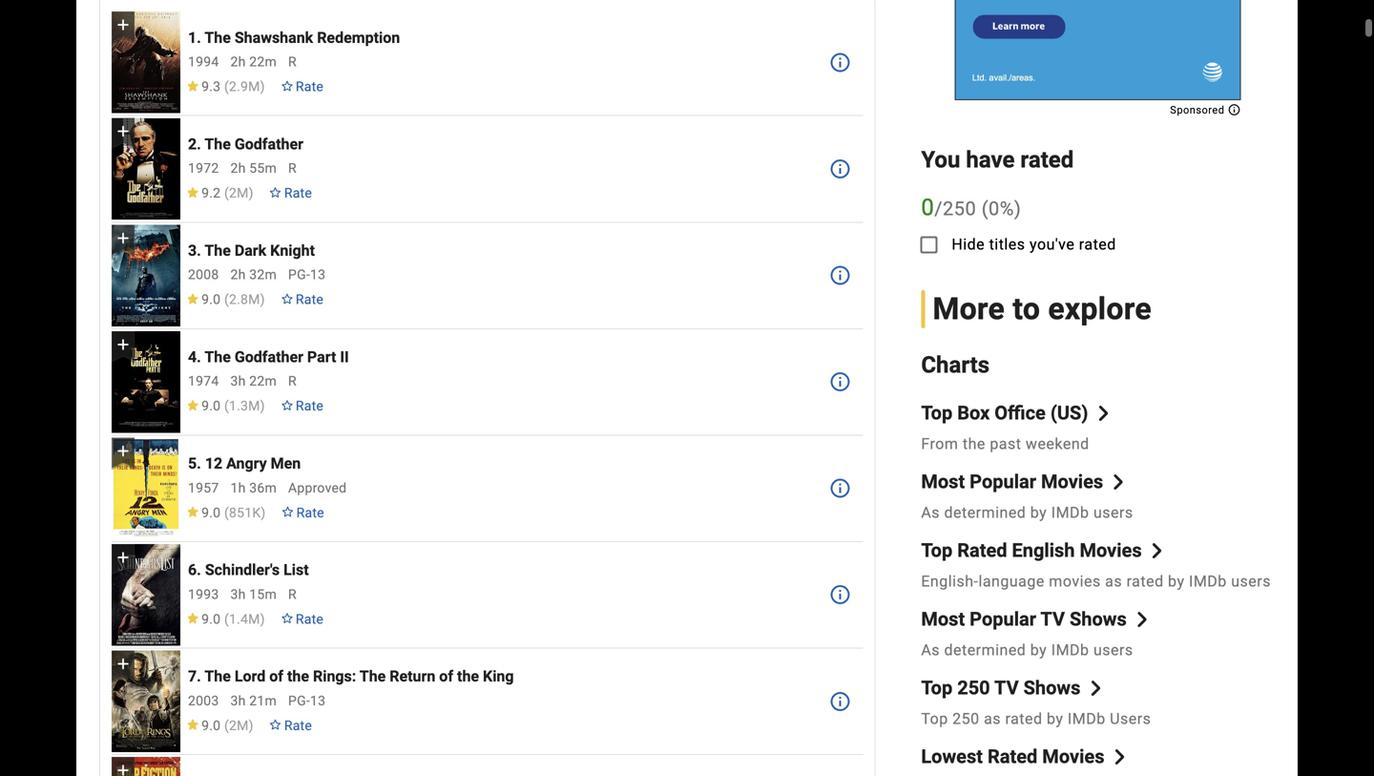 Task type: vqa. For each thing, say whether or not it's contained in the screenshot.


Task type: describe. For each thing, give the bounding box(es) containing it.
group for 6. schindler's list
[[112, 544, 180, 646]]

5. 12 angry men
[[188, 455, 301, 473]]

( inside 0 / 250 ( 0% )
[[982, 198, 989, 220]]

part
[[307, 348, 336, 366]]

rated down top 250 tv shows link
[[1006, 710, 1043, 728]]

rate for 3. the dark knight
[[296, 292, 324, 308]]

star inline image for 3. the dark knight
[[186, 294, 200, 304]]

star inline image for 7. the lord of the rings: the return of the king
[[186, 720, 200, 730]]

see more information about schindler's list image
[[829, 584, 852, 606]]

top rated english movies
[[922, 539, 1142, 562]]

1h 36m
[[231, 480, 277, 496]]

7.
[[188, 667, 201, 686]]

8 group from the top
[[112, 757, 180, 776]]

rate button down list at bottom left
[[273, 602, 331, 637]]

4. the godfather part ii
[[188, 348, 349, 366]]

uma thurman in pulp fiction (1994) image
[[112, 757, 180, 776]]

you
[[922, 146, 961, 173]]

marlon brando in the godfather (1972) image
[[112, 118, 180, 220]]

see more information about the shawshank redemption image
[[829, 51, 852, 74]]

english
[[1012, 539, 1075, 562]]

3. the dark knight
[[188, 242, 315, 260]]

as for most popular tv shows
[[922, 641, 940, 659]]

rated right movies
[[1127, 572, 1164, 590]]

as determined by imdb users for movies
[[922, 503, 1134, 522]]

0 / 250 ( 0% )
[[922, 194, 1022, 221]]

( for 6. schindler's list
[[224, 611, 229, 627]]

( for 5. 12 angry men
[[224, 505, 229, 521]]

see more information about the godfather image
[[829, 158, 852, 180]]

3. the dark knight link
[[188, 242, 315, 260]]

shows for most popular tv shows
[[1070, 608, 1127, 630]]

see more information about the dark knight image
[[829, 264, 852, 287]]

3 add image from the top
[[114, 761, 133, 776]]

you've
[[1030, 235, 1075, 254]]

the right rings:
[[360, 667, 386, 686]]

) for 5. 12 angry men
[[261, 505, 266, 521]]

2h 32m
[[231, 267, 277, 283]]

the for 2.
[[205, 135, 231, 153]]

) for 3. the dark knight
[[260, 292, 265, 308]]

32m
[[249, 267, 277, 283]]

determined for movies
[[945, 503, 1027, 522]]

55m
[[249, 160, 277, 176]]

ii
[[340, 348, 349, 366]]

from
[[922, 435, 959, 453]]

pg-13 for of
[[288, 693, 326, 709]]

9.3 ( 2.9m )
[[202, 79, 265, 95]]

13 for knight
[[310, 267, 326, 283]]

2h for dark
[[231, 267, 246, 283]]

most popular movies
[[922, 471, 1104, 493]]

9.0 ( 1.4m )
[[202, 611, 265, 627]]

chevron right inline image for top box office (us)
[[1096, 406, 1112, 421]]

top for top 250 as rated by imdb users
[[922, 710, 949, 728]]

) for 6. schindler's list
[[260, 611, 265, 627]]

add image for 4.
[[114, 335, 133, 354]]

lowest rated movies link
[[922, 745, 1128, 768]]

1.4m
[[229, 611, 260, 627]]

add image for 3.
[[114, 228, 133, 248]]

lowest rated movies
[[922, 745, 1105, 768]]

9.0 for 4.
[[202, 398, 221, 414]]

1972
[[188, 160, 219, 176]]

2h for godfather
[[231, 160, 246, 176]]

most popular tv shows link
[[922, 608, 1150, 631]]

see more information about 12 angry men image
[[829, 477, 852, 500]]

2 horizontal spatial the
[[963, 435, 986, 453]]

3.
[[188, 242, 201, 260]]

lowest
[[922, 745, 983, 768]]

as for most popular movies
[[922, 503, 940, 522]]

hide
[[952, 235, 985, 254]]

group for 1. the shawshank redemption
[[112, 12, 180, 113]]

popular for movies
[[970, 471, 1037, 493]]

1 vertical spatial users
[[1232, 572, 1272, 590]]

( for 1. the shawshank redemption
[[224, 79, 229, 95]]

sponsored content section
[[955, 0, 1242, 116]]

1993
[[188, 586, 219, 602]]

rated right have
[[1021, 146, 1074, 173]]

1. the shawshank redemption link
[[188, 29, 400, 47]]

you have rated
[[922, 146, 1074, 173]]

13 for of
[[310, 693, 326, 709]]

top for top rated english movies
[[922, 539, 953, 562]]

movies
[[1049, 572, 1101, 590]]

language
[[979, 572, 1045, 590]]

group for 3. the dark knight
[[112, 225, 180, 326]]

dark
[[235, 242, 267, 260]]

checkbox unchecked image
[[918, 234, 941, 257]]

rate button up "knight"
[[261, 176, 320, 211]]

(us)
[[1051, 402, 1089, 424]]

) for 1. the shawshank redemption
[[260, 79, 265, 95]]

2m for godfather
[[229, 185, 249, 201]]

rate button for men
[[274, 496, 332, 530]]

most popular movies link
[[922, 471, 1127, 493]]

redemption
[[317, 29, 400, 47]]

pg- for of
[[288, 693, 310, 709]]

movies for most popular movies
[[1042, 471, 1104, 493]]

star border inline image for list
[[280, 613, 294, 624]]

0 horizontal spatial the
[[287, 667, 309, 686]]

2008
[[188, 267, 219, 283]]

imdb rating: 9.0 element for 6.
[[186, 611, 265, 627]]

office
[[995, 402, 1046, 424]]

5.
[[188, 455, 201, 473]]

schindler's
[[205, 561, 280, 579]]

angry
[[226, 455, 267, 473]]

godfather for 2. the godfather
[[235, 135, 304, 153]]

as determined by imdb users for tv
[[922, 641, 1134, 659]]

al pacino in the godfather part ii (1974) image
[[112, 331, 180, 433]]

9.0 ( 1.3m )
[[202, 398, 265, 414]]

2. the godfather
[[188, 135, 304, 153]]

) for 4. the godfather part ii
[[260, 398, 265, 414]]

2.
[[188, 135, 201, 153]]

) for 7. the lord of the rings: the return of the king
[[249, 718, 254, 734]]

add image for 2.
[[114, 122, 133, 141]]

lord
[[235, 667, 266, 686]]

9.0 for 5.
[[202, 505, 221, 521]]

rated for lowest
[[988, 745, 1038, 768]]

men
[[271, 455, 301, 473]]

titles
[[990, 235, 1026, 254]]

chevron right inline image for top 250 tv shows
[[1089, 681, 1104, 696]]

r for 1. the shawshank redemption
[[288, 54, 297, 70]]

rate for 1. the shawshank redemption
[[296, 79, 324, 95]]

tv for popular
[[1041, 608, 1065, 630]]

9.0 ( 851k )
[[202, 505, 266, 521]]

determined for tv
[[945, 641, 1027, 659]]

3h for lord
[[231, 693, 246, 709]]

top 250 tv shows link
[[922, 677, 1104, 700]]

group for 5. 12 angry men
[[112, 438, 180, 539]]

see more information about the lord of the rings: the return of the king image
[[829, 690, 852, 713]]

r for 6. schindler's list
[[288, 586, 297, 602]]

the for 3.
[[205, 242, 231, 260]]

schindler's list (1993) image
[[112, 544, 180, 646]]

/
[[935, 198, 943, 220]]

3h 22m
[[231, 373, 277, 389]]

0 vertical spatial as
[[1106, 572, 1123, 590]]

250 for tv
[[958, 677, 991, 699]]

star inline image for 1. the shawshank redemption
[[186, 81, 200, 91]]

shawshank
[[235, 29, 313, 47]]

4.
[[188, 348, 201, 366]]

have
[[966, 146, 1015, 173]]

add image for 5.
[[114, 441, 133, 461]]

hide titles you've rated
[[952, 235, 1117, 254]]

star border inline image for angry
[[281, 507, 295, 517]]

3h 15m
[[231, 586, 277, 602]]

sponsored
[[1171, 104, 1228, 116]]

chevron right inline image
[[1111, 474, 1127, 490]]

see more information about the godfather part ii image
[[829, 371, 852, 393]]

6. schindler's list link
[[188, 561, 309, 579]]

top box office (us) link
[[922, 402, 1112, 425]]

( for 2. the godfather
[[224, 185, 229, 201]]

more to explore
[[933, 291, 1152, 327]]

star border inline image for 7. the lord of the rings: the return of the king
[[269, 720, 282, 730]]

12
[[205, 455, 223, 473]]

imdb rating: 9.0 element for 5.
[[186, 505, 266, 521]]

7. the lord of the rings: the return of the king link
[[188, 667, 514, 686]]

star border inline image for 1. the shawshank redemption
[[280, 81, 294, 91]]

tv for 250
[[995, 677, 1019, 699]]



Task type: locate. For each thing, give the bounding box(es) containing it.
1974
[[188, 373, 219, 389]]

popular down from the past weekend
[[970, 471, 1037, 493]]

) for 2. the godfather
[[249, 185, 254, 201]]

1 vertical spatial as determined by imdb users
[[922, 641, 1134, 659]]

rate for 4. the godfather part ii
[[296, 398, 324, 414]]

as determined by imdb users
[[922, 503, 1134, 522], [922, 641, 1134, 659]]

movies inside "link"
[[1080, 539, 1142, 562]]

9.3
[[202, 79, 221, 95]]

2h left 55m
[[231, 160, 246, 176]]

popular for tv
[[970, 608, 1037, 630]]

1 star inline image from the top
[[186, 81, 200, 91]]

3 r from the top
[[288, 373, 297, 389]]

pg-13 down rings:
[[288, 693, 326, 709]]

box
[[958, 402, 990, 424]]

imdb rating: 9.3 element
[[186, 79, 265, 95]]

rated down the top 250 as rated by imdb users
[[988, 745, 1038, 768]]

1 vertical spatial add image
[[114, 654, 133, 674]]

4 star inline image from the top
[[186, 613, 200, 624]]

3 imdb rating: 9.0 element from the top
[[186, 505, 266, 521]]

4 9.0 from the top
[[202, 611, 221, 627]]

1 vertical spatial most
[[922, 608, 965, 630]]

pg- down "knight"
[[288, 267, 310, 283]]

the for 1.
[[205, 29, 231, 47]]

chevron right inline image up english-language movies as rated by imdb users
[[1150, 543, 1165, 558]]

2 as determined by imdb users from the top
[[922, 641, 1134, 659]]

english-
[[922, 572, 979, 590]]

3 top from the top
[[922, 677, 953, 699]]

1 vertical spatial popular
[[970, 608, 1037, 630]]

250 up the top 250 as rated by imdb users
[[958, 677, 991, 699]]

0 horizontal spatial tv
[[995, 677, 1019, 699]]

7 group from the top
[[112, 651, 180, 752]]

king
[[483, 667, 514, 686]]

chevron right inline image
[[1096, 406, 1112, 421], [1150, 543, 1165, 558], [1135, 612, 1150, 627], [1089, 681, 1104, 696], [1113, 749, 1128, 765]]

1 of from the left
[[269, 667, 284, 686]]

2h for shawshank
[[231, 54, 246, 70]]

the right 2.
[[205, 135, 231, 153]]

rated inside "link"
[[958, 539, 1008, 562]]

imdb rating: 9.0 element down 2003
[[186, 718, 254, 734]]

)
[[260, 79, 265, 95], [249, 185, 254, 201], [1015, 198, 1022, 220], [260, 292, 265, 308], [260, 398, 265, 414], [261, 505, 266, 521], [260, 611, 265, 627], [249, 718, 254, 734]]

by
[[1031, 503, 1048, 522], [1169, 572, 1185, 590], [1031, 641, 1048, 659], [1047, 710, 1064, 728]]

0 vertical spatial determined
[[945, 503, 1027, 522]]

pg-13
[[288, 267, 326, 283], [288, 693, 326, 709]]

3 group from the top
[[112, 225, 180, 326]]

3 2h from the top
[[231, 267, 246, 283]]

rate down "knight"
[[296, 292, 324, 308]]

) down 32m
[[260, 292, 265, 308]]

top for top 250 tv shows
[[922, 677, 953, 699]]

as
[[1106, 572, 1123, 590], [984, 710, 1001, 728]]

2 13 from the top
[[310, 693, 326, 709]]

henry fonda, martin balsam, jack klugman, lee j. cobb, ed begley, edward binns, john fiedler, e.g. marshall, joseph sweeney, george voskovec, jack warden, and robert webber in 12 angry men (1957) image
[[112, 438, 180, 539]]

2 pg- from the top
[[288, 693, 310, 709]]

(
[[224, 79, 229, 95], [224, 185, 229, 201], [982, 198, 989, 220], [224, 292, 229, 308], [224, 398, 229, 414], [224, 505, 229, 521], [224, 611, 229, 627], [224, 718, 229, 734]]

1 add image from the top
[[114, 15, 133, 35]]

movies
[[1042, 471, 1104, 493], [1080, 539, 1142, 562], [1043, 745, 1105, 768]]

22m down 4. the godfather part ii link at the top of the page
[[249, 373, 277, 389]]

movies up english-language movies as rated by imdb users
[[1080, 539, 1142, 562]]

250 inside 0 / 250 ( 0% )
[[943, 198, 977, 220]]

22m for godfather
[[249, 373, 277, 389]]

weekend
[[1026, 435, 1090, 453]]

0 vertical spatial most
[[922, 471, 965, 493]]

2 add image from the top
[[114, 654, 133, 674]]

3h 21m
[[231, 693, 277, 709]]

rate
[[296, 79, 324, 95], [284, 185, 312, 201], [296, 292, 324, 308], [296, 398, 324, 414], [297, 505, 324, 521], [296, 611, 324, 627], [284, 718, 312, 734]]

250 up 'lowest'
[[953, 710, 980, 728]]

group left 7.
[[112, 651, 180, 752]]

0 vertical spatial 250
[[943, 198, 977, 220]]

star border inline image right 1.3m
[[280, 400, 294, 411]]

1 vertical spatial shows
[[1024, 677, 1081, 699]]

1 vertical spatial 2m
[[229, 718, 249, 734]]

add image left 4.
[[114, 335, 133, 354]]

imdb rating: 9.0 element for 7.
[[186, 718, 254, 734]]

2 vertical spatial 3h
[[231, 693, 246, 709]]

add image for 6.
[[114, 548, 133, 567]]

0 vertical spatial shows
[[1070, 608, 1127, 630]]

explore
[[1049, 291, 1152, 327]]

9.0 for 3.
[[202, 292, 221, 308]]

movies down weekend
[[1042, 471, 1104, 493]]

1 9.0 from the top
[[202, 292, 221, 308]]

as down top 250 tv shows
[[984, 710, 1001, 728]]

0 vertical spatial add image
[[114, 122, 133, 141]]

1 vertical spatial 13
[[310, 693, 326, 709]]

users for most popular tv shows
[[1094, 641, 1134, 659]]

4 r from the top
[[288, 586, 297, 602]]

1 vertical spatial pg-13
[[288, 693, 326, 709]]

as determined by imdb users down most popular tv shows
[[922, 641, 1134, 659]]

3 star inline image from the top
[[186, 507, 200, 517]]

pg- right the 21m
[[288, 693, 310, 709]]

star inline image for 6. schindler's list
[[186, 613, 200, 624]]

9.0 ( 2m )
[[202, 718, 254, 734]]

1 determined from the top
[[945, 503, 1027, 522]]

9.2 ( 2m )
[[202, 185, 254, 201]]

rate button for knight
[[273, 283, 331, 317]]

shows
[[1070, 608, 1127, 630], [1024, 677, 1081, 699]]

3h down schindler's
[[231, 586, 246, 602]]

1 horizontal spatial tv
[[1041, 608, 1065, 630]]

2m down 3h 21m
[[229, 718, 249, 734]]

2.9m
[[229, 79, 260, 95]]

rate down part
[[296, 398, 324, 414]]

1 vertical spatial 250
[[958, 677, 991, 699]]

chevron right inline image inside "most popular tv shows" link
[[1135, 612, 1150, 627]]

) down 2h 55m
[[249, 185, 254, 201]]

1 vertical spatial as
[[922, 641, 940, 659]]

0 vertical spatial godfather
[[235, 135, 304, 153]]

250 right "0"
[[943, 198, 977, 220]]

2 r from the top
[[288, 160, 297, 176]]

1 13 from the top
[[310, 267, 326, 283]]

rate button for of
[[261, 709, 320, 743]]

popular
[[970, 471, 1037, 493], [970, 608, 1037, 630]]

star border inline image down the 21m
[[269, 720, 282, 730]]

imdb rating: 9.2 element
[[186, 185, 254, 201]]

2m for lord
[[229, 718, 249, 734]]

4 imdb rating: 9.0 element from the top
[[186, 611, 265, 627]]

of right return
[[439, 667, 454, 686]]

most
[[922, 471, 965, 493], [922, 608, 965, 630]]

knight
[[270, 242, 315, 260]]

determined down "most popular movies"
[[945, 503, 1027, 522]]

1 horizontal spatial as
[[1106, 572, 1123, 590]]

9.0 down 1974
[[202, 398, 221, 414]]

2 most from the top
[[922, 608, 965, 630]]

top rated english movies link
[[922, 539, 1165, 562]]

1 r from the top
[[288, 54, 297, 70]]

1 godfather from the top
[[235, 135, 304, 153]]

1 horizontal spatial the
[[457, 667, 479, 686]]

9.0 for 6.
[[202, 611, 221, 627]]

2h 22m
[[231, 54, 277, 70]]

0 vertical spatial star inline image
[[186, 187, 200, 198]]

0 vertical spatial movies
[[1042, 471, 1104, 493]]

1 vertical spatial as
[[984, 710, 1001, 728]]

9.0 down 1957 in the bottom of the page
[[202, 505, 221, 521]]

851k
[[229, 505, 261, 521]]

star border inline image for 3. the dark knight
[[280, 294, 294, 304]]

group for 7. the lord of the rings: the return of the king
[[112, 651, 180, 752]]

2 pg-13 from the top
[[288, 693, 326, 709]]

2h 55m
[[231, 160, 277, 176]]

group
[[112, 12, 180, 113], [112, 118, 180, 220], [112, 225, 180, 326], [112, 331, 180, 433], [112, 438, 180, 539], [112, 544, 180, 646], [112, 651, 180, 752], [112, 757, 180, 776]]

3 3h from the top
[[231, 693, 246, 709]]

rate for 7. the lord of the rings: the return of the king
[[284, 718, 312, 734]]

pg-
[[288, 267, 310, 283], [288, 693, 310, 709]]

most down english-
[[922, 608, 965, 630]]

250 for as
[[953, 710, 980, 728]]

0 vertical spatial star border inline image
[[281, 507, 295, 517]]

4 add image from the top
[[114, 441, 133, 461]]

2 godfather from the top
[[235, 348, 304, 366]]

2. the godfather link
[[188, 135, 304, 153]]

1 star inline image from the top
[[186, 187, 200, 198]]

0 vertical spatial as determined by imdb users
[[922, 503, 1134, 522]]

1 2m from the top
[[229, 185, 249, 201]]

star border inline image
[[281, 507, 295, 517], [280, 613, 294, 624]]

add image
[[114, 122, 133, 141], [114, 654, 133, 674], [114, 761, 133, 776]]

9.0
[[202, 292, 221, 308], [202, 398, 221, 414], [202, 505, 221, 521], [202, 611, 221, 627], [202, 718, 221, 734]]

1 vertical spatial 2h
[[231, 160, 246, 176]]

0 vertical spatial pg-
[[288, 267, 310, 283]]

chevron right inline image inside top 250 tv shows link
[[1089, 681, 1104, 696]]

the for 4.
[[205, 348, 231, 366]]

tv
[[1041, 608, 1065, 630], [995, 677, 1019, 699]]

2 vertical spatial movies
[[1043, 745, 1105, 768]]

2 vertical spatial users
[[1094, 641, 1134, 659]]

chevron right inline image inside lowest rated movies link
[[1113, 749, 1128, 765]]

group left 6.
[[112, 544, 180, 646]]

0 vertical spatial 2h
[[231, 54, 246, 70]]

4 top from the top
[[922, 710, 949, 728]]

13 down "knight"
[[310, 267, 326, 283]]

7. the lord of the rings: the return of the king
[[188, 667, 514, 686]]

imdb rating: 9.0 element down 1974
[[186, 398, 265, 414]]

add image left 1.
[[114, 15, 133, 35]]

star inline image down 1957 in the bottom of the page
[[186, 507, 200, 517]]

determined up top 250 tv shows
[[945, 641, 1027, 659]]

1 3h from the top
[[231, 373, 246, 389]]

9.0 ( 2.8m )
[[202, 292, 265, 308]]

2m right 9.2
[[229, 185, 249, 201]]

rate for 5. 12 angry men
[[297, 505, 324, 521]]

1 vertical spatial godfather
[[235, 348, 304, 366]]

1 as from the top
[[922, 503, 940, 522]]

4 group from the top
[[112, 331, 180, 433]]

imdb
[[1052, 503, 1090, 522], [1189, 572, 1227, 590], [1052, 641, 1090, 659], [1068, 710, 1106, 728]]

0 vertical spatial pg-13
[[288, 267, 326, 283]]

rate right 9.0 ( 2m ) on the bottom of the page
[[284, 718, 312, 734]]

2 2h from the top
[[231, 160, 246, 176]]

group for 2. the godfather
[[112, 118, 180, 220]]

) down 15m
[[260, 611, 265, 627]]

5 9.0 from the top
[[202, 718, 221, 734]]

rated for top
[[958, 539, 1008, 562]]

rate up "knight"
[[284, 185, 312, 201]]

most for most popular tv shows
[[922, 608, 965, 630]]

rate button down "knight"
[[273, 283, 331, 317]]

1 pg-13 from the top
[[288, 267, 326, 283]]

0 horizontal spatial as
[[984, 710, 1001, 728]]

group left the 5. at the left
[[112, 438, 180, 539]]

r for 4. the godfather part ii
[[288, 373, 297, 389]]

rate button for redemption
[[273, 70, 331, 104]]

chevron right inline image down english-language movies as rated by imdb users
[[1135, 612, 1150, 627]]

2 determined from the top
[[945, 641, 1027, 659]]

2 as from the top
[[922, 641, 940, 659]]

) down 3h 21m
[[249, 718, 254, 734]]

chevron right inline image for most popular tv shows
[[1135, 612, 1150, 627]]

rated up language
[[958, 539, 1008, 562]]

1 add image from the top
[[114, 122, 133, 141]]

9.2
[[202, 185, 221, 201]]

users for most popular movies
[[1094, 503, 1134, 522]]

rate button for part
[[273, 389, 331, 424]]

tv inside "most popular tv shows" link
[[1041, 608, 1065, 630]]

the for 7.
[[205, 667, 231, 686]]

2003
[[188, 693, 219, 709]]

star border inline image right 2.9m
[[280, 81, 294, 91]]

) down 2h 22m
[[260, 79, 265, 95]]

liv tyler, sean astin, elijah wood, viggo mortensen, ian mckellen, and andy serkis in the lord of the rings: the return of the king (2003) image
[[112, 651, 180, 752]]

1 vertical spatial star border inline image
[[280, 613, 294, 624]]

1 pg- from the top
[[288, 267, 310, 283]]

0 vertical spatial tv
[[1041, 608, 1065, 630]]

add image for 1.
[[114, 15, 133, 35]]

popular down language
[[970, 608, 1037, 630]]

top 250 as rated by imdb users
[[922, 710, 1152, 728]]

1 as determined by imdb users from the top
[[922, 503, 1134, 522]]

1 group from the top
[[112, 12, 180, 113]]

2 9.0 from the top
[[202, 398, 221, 414]]

1 vertical spatial tv
[[995, 677, 1019, 699]]

approved
[[288, 480, 347, 496]]

1 popular from the top
[[970, 471, 1037, 493]]

rate button down men
[[274, 496, 332, 530]]

chevron right inline image inside the top box office (us) link
[[1096, 406, 1112, 421]]

1 vertical spatial star inline image
[[186, 400, 200, 411]]

3 add image from the top
[[114, 335, 133, 354]]

2 star inline image from the top
[[186, 294, 200, 304]]

the
[[963, 435, 986, 453], [287, 667, 309, 686], [457, 667, 479, 686]]

rate for 6. schindler's list
[[296, 611, 324, 627]]

rate down approved
[[297, 505, 324, 521]]

the right 7.
[[205, 667, 231, 686]]

star inline image down 1993
[[186, 613, 200, 624]]

36m
[[249, 480, 277, 496]]

0 vertical spatial 2m
[[229, 185, 249, 201]]

star inline image left 9.3
[[186, 81, 200, 91]]

22m down shawshank at the top
[[249, 54, 277, 70]]

9.0 for 7.
[[202, 718, 221, 734]]

1957
[[188, 480, 219, 496]]

godfather up 55m
[[235, 135, 304, 153]]

star border inline image right 1.4m
[[280, 613, 294, 624]]

star border inline image for 4. the godfather part ii
[[280, 400, 294, 411]]

add image left 3. in the top left of the page
[[114, 228, 133, 248]]

the right 3. in the top left of the page
[[205, 242, 231, 260]]

) up "titles"
[[1015, 198, 1022, 220]]

star inline image for 4.
[[186, 400, 200, 411]]

rate down list at bottom left
[[296, 611, 324, 627]]

0 vertical spatial rated
[[958, 539, 1008, 562]]

1 vertical spatial movies
[[1080, 539, 1142, 562]]

0 vertical spatial users
[[1094, 503, 1134, 522]]

1 imdb rating: 9.0 element from the top
[[186, 292, 265, 308]]

top 250 tv shows
[[922, 677, 1081, 699]]

movies down the top 250 as rated by imdb users
[[1043, 745, 1105, 768]]

2 vertical spatial 2h
[[231, 267, 246, 283]]

the left rings:
[[287, 667, 309, 686]]

star inline image
[[186, 187, 200, 198], [186, 400, 200, 411]]

0 vertical spatial popular
[[970, 471, 1037, 493]]

0 vertical spatial 22m
[[249, 54, 277, 70]]

group left 1.
[[112, 12, 180, 113]]

3h for list
[[231, 586, 246, 602]]

as right movies
[[1106, 572, 1123, 590]]

6 group from the top
[[112, 544, 180, 646]]

0 vertical spatial 13
[[310, 267, 326, 283]]

most down from
[[922, 471, 965, 493]]

1 top from the top
[[922, 402, 953, 424]]

tim robbins in the shawshank redemption (1994) image
[[112, 12, 180, 113]]

r down list at bottom left
[[288, 586, 297, 602]]

rate down 1. the shawshank redemption link
[[296, 79, 324, 95]]

1 vertical spatial 22m
[[249, 373, 277, 389]]

1 2h from the top
[[231, 54, 246, 70]]

1 vertical spatial pg-
[[288, 693, 310, 709]]

star inline image for 5. 12 angry men
[[186, 507, 200, 517]]

2 top from the top
[[922, 539, 953, 562]]

star inline image left 9.2
[[186, 187, 200, 198]]

users
[[1110, 710, 1152, 728]]

charts
[[922, 351, 990, 379]]

top box office (us)
[[922, 402, 1089, 424]]

2 22m from the top
[[249, 373, 277, 389]]

6.
[[188, 561, 201, 579]]

morgan freeman, gary oldman, christian bale, michael caine, aaron eckhart, heath ledger, maggie gyllenhaal, cillian murphy, and chin han in the dark knight (2008) image
[[112, 225, 180, 326]]

2 3h from the top
[[231, 586, 246, 602]]

english-language movies as rated by imdb users
[[922, 572, 1272, 590]]

imdb rating: 9.0 element for 3.
[[186, 292, 265, 308]]

0 vertical spatial 3h
[[231, 373, 246, 389]]

top inside "link"
[[922, 539, 953, 562]]

0 horizontal spatial of
[[269, 667, 284, 686]]

rate button down 1. the shawshank redemption link
[[273, 70, 331, 104]]

star border inline image down approved
[[281, 507, 295, 517]]

most popular tv shows
[[922, 608, 1127, 630]]

( for 4. the godfather part ii
[[224, 398, 229, 414]]

5 group from the top
[[112, 438, 180, 539]]

top for top box office (us)
[[922, 402, 953, 424]]

star border inline image
[[280, 81, 294, 91], [269, 187, 282, 198], [280, 294, 294, 304], [280, 400, 294, 411], [269, 720, 282, 730]]

2 vertical spatial 250
[[953, 710, 980, 728]]

) down 3h 22m
[[260, 398, 265, 414]]

star inline image inside imdb rating: 9.3 element
[[186, 81, 200, 91]]

1 vertical spatial determined
[[945, 641, 1027, 659]]

tv inside top 250 tv shows link
[[995, 677, 1019, 699]]

2 vertical spatial add image
[[114, 761, 133, 776]]

list
[[284, 561, 309, 579]]

9.0 down 2008
[[202, 292, 221, 308]]

add image
[[114, 15, 133, 35], [114, 228, 133, 248], [114, 335, 133, 354], [114, 441, 133, 461], [114, 548, 133, 567]]

r down 1. the shawshank redemption link
[[288, 54, 297, 70]]

group left 4.
[[112, 331, 180, 433]]

1 horizontal spatial of
[[439, 667, 454, 686]]

0 vertical spatial as
[[922, 503, 940, 522]]

star border inline image for 2. the godfather
[[269, 187, 282, 198]]

5. 12 angry men link
[[188, 455, 301, 473]]

1 most from the top
[[922, 471, 965, 493]]

2 2m from the top
[[229, 718, 249, 734]]

rate button right 9.0 ( 2m ) on the bottom of the page
[[261, 709, 320, 743]]

the left the king in the left bottom of the page
[[457, 667, 479, 686]]

godfather for 4. the godfather part ii
[[235, 348, 304, 366]]

2 group from the top
[[112, 118, 180, 220]]

2 popular from the top
[[970, 608, 1037, 630]]

( for 3. the dark knight
[[224, 292, 229, 308]]

6. schindler's list
[[188, 561, 309, 579]]

2 of from the left
[[439, 667, 454, 686]]

tv down movies
[[1041, 608, 1065, 630]]

0
[[922, 194, 935, 221]]

2.8m
[[229, 292, 260, 308]]

r for 2. the godfather
[[288, 160, 297, 176]]

21m
[[249, 693, 277, 709]]

1 vertical spatial 3h
[[231, 586, 246, 602]]

2 imdb rating: 9.0 element from the top
[[186, 398, 265, 414]]

chevron right inline image right (us)
[[1096, 406, 1112, 421]]

rated right you've
[[1079, 235, 1117, 254]]

5 imdb rating: 9.0 element from the top
[[186, 718, 254, 734]]

chevron right inline image inside top rated english movies "link"
[[1150, 543, 1165, 558]]

star inline image down 2003
[[186, 720, 200, 730]]

5 star inline image from the top
[[186, 720, 200, 730]]

imdb rating: 9.0 element for 4.
[[186, 398, 265, 414]]

group down liv tyler, sean astin, elijah wood, viggo mortensen, ian mckellen, and andy serkis in the lord of the rings: the return of the king (2003) image
[[112, 757, 180, 776]]

imdb rating: 9.0 element down 2008
[[186, 292, 265, 308]]

0%
[[989, 198, 1015, 220]]

1 vertical spatial rated
[[988, 745, 1038, 768]]

1h
[[231, 480, 246, 496]]

pg-13 for knight
[[288, 267, 326, 283]]

imdb rating: 9.0 element down 1h
[[186, 505, 266, 521]]

the right 1.
[[205, 29, 231, 47]]

r
[[288, 54, 297, 70], [288, 160, 297, 176], [288, 373, 297, 389], [288, 586, 297, 602]]

15m
[[249, 586, 277, 602]]

1.3m
[[229, 398, 260, 414]]

add image left 2.
[[114, 122, 133, 141]]

) inside 0 / 250 ( 0% )
[[1015, 198, 1022, 220]]

imdb rating: 9.0 element
[[186, 292, 265, 308], [186, 398, 265, 414], [186, 505, 266, 521], [186, 611, 265, 627], [186, 718, 254, 734]]

1 22m from the top
[[249, 54, 277, 70]]

shows for top 250 tv shows
[[1024, 677, 1081, 699]]

of
[[269, 667, 284, 686], [439, 667, 454, 686]]

22m for shawshank
[[249, 54, 277, 70]]

add image for 7.
[[114, 654, 133, 674]]

2h left 32m
[[231, 267, 246, 283]]

9.0 down 1993
[[202, 611, 221, 627]]

from the past weekend
[[922, 435, 1090, 453]]

( for 7. the lord of the rings: the return of the king
[[224, 718, 229, 734]]

2 add image from the top
[[114, 228, 133, 248]]

star inline image for 2.
[[186, 187, 200, 198]]

4. the godfather part ii link
[[188, 348, 349, 366]]

star border inline image down 55m
[[269, 187, 282, 198]]

chevron right inline image up the top 250 as rated by imdb users
[[1089, 681, 1104, 696]]

the down box
[[963, 435, 986, 453]]

2 star inline image from the top
[[186, 400, 200, 411]]

5 add image from the top
[[114, 548, 133, 567]]

3 9.0 from the top
[[202, 505, 221, 521]]

to
[[1013, 291, 1041, 327]]

as down from
[[922, 503, 940, 522]]

movies for lowest rated movies
[[1043, 745, 1105, 768]]

tv up the top 250 as rated by imdb users
[[995, 677, 1019, 699]]

star inline image
[[186, 81, 200, 91], [186, 294, 200, 304], [186, 507, 200, 517], [186, 613, 200, 624], [186, 720, 200, 730]]

godfather up 3h 22m
[[235, 348, 304, 366]]

star inline image inside imdb rating: 9.2 element
[[186, 187, 200, 198]]

22m
[[249, 54, 277, 70], [249, 373, 277, 389]]

1994
[[188, 54, 219, 70]]

star inline image down 2008
[[186, 294, 200, 304]]

Hide titles you've rated checkbox
[[906, 222, 952, 267]]

chevron right inline image for lowest rated movies
[[1113, 749, 1128, 765]]

chevron right inline image down users
[[1113, 749, 1128, 765]]

group for 4. the godfather part ii
[[112, 331, 180, 433]]

2h
[[231, 54, 246, 70], [231, 160, 246, 176], [231, 267, 246, 283]]

3h for godfather
[[231, 373, 246, 389]]



